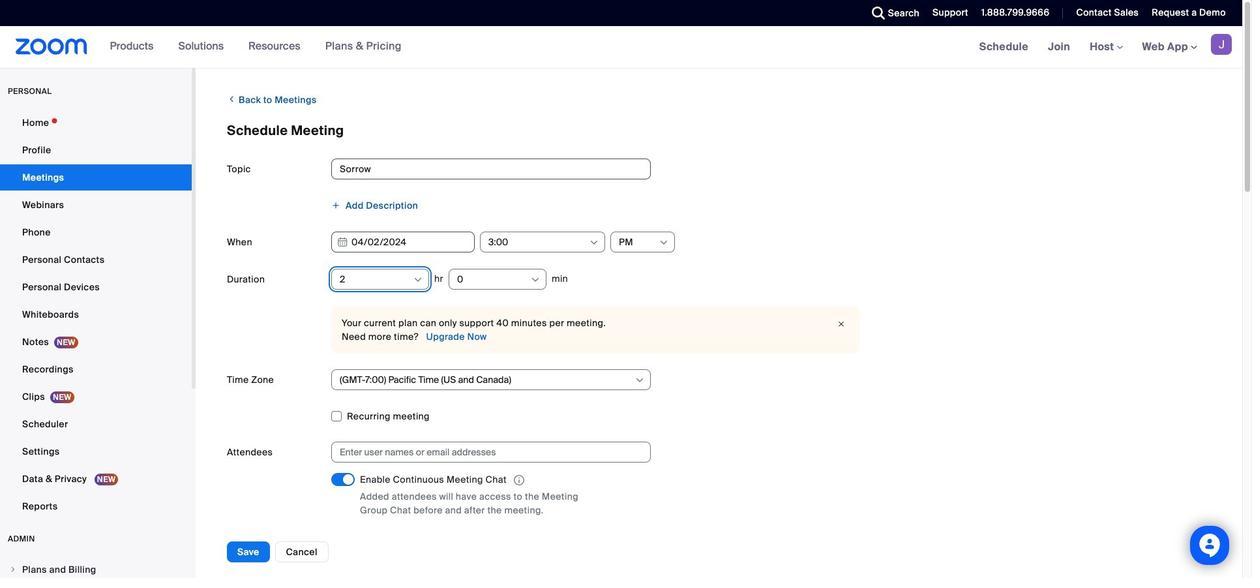 Task type: vqa. For each thing, say whether or not it's contained in the screenshot.
Allow users to save chats from the meeting "option group"
no



Task type: locate. For each thing, give the bounding box(es) containing it.
choose date text field
[[331, 232, 475, 252]]

select start time text field
[[489, 232, 589, 252]]

right image
[[9, 566, 17, 573]]

1 horizontal spatial show options image
[[635, 375, 645, 386]]

option group
[[331, 534, 1212, 555]]

learn more about enable continuous meeting chat image
[[510, 474, 528, 486]]

show options image right select start time text box
[[589, 237, 600, 248]]

0 horizontal spatial show options image
[[413, 275, 423, 285]]

1 horizontal spatial show options image
[[589, 237, 600, 248]]

product information navigation
[[100, 26, 412, 68]]

My Meeting text field
[[331, 159, 651, 179]]

show options image
[[589, 237, 600, 248], [413, 275, 423, 285]]

select time zone text field
[[340, 370, 634, 390]]

show options image down choose date text field
[[413, 275, 423, 285]]

application
[[360, 473, 608, 488]]

profile picture image
[[1212, 34, 1232, 55]]

0 vertical spatial show options image
[[589, 237, 600, 248]]

left image
[[227, 93, 236, 106]]

menu item
[[0, 557, 192, 578]]

0 horizontal spatial show options image
[[530, 275, 541, 285]]

show options image
[[659, 237, 669, 248], [530, 275, 541, 285], [635, 375, 645, 386]]

add image
[[331, 201, 341, 210]]

personal menu menu
[[0, 110, 192, 521]]

0 vertical spatial show options image
[[659, 237, 669, 248]]

banner
[[0, 26, 1243, 69]]



Task type: describe. For each thing, give the bounding box(es) containing it.
2 horizontal spatial show options image
[[659, 237, 669, 248]]

2 vertical spatial show options image
[[635, 375, 645, 386]]

zoom logo image
[[16, 38, 87, 55]]

close image
[[834, 318, 849, 331]]

1 vertical spatial show options image
[[530, 275, 541, 285]]

Persistent Chat, enter email address,Enter user names or email addresses text field
[[340, 442, 631, 462]]

1 vertical spatial show options image
[[413, 275, 423, 285]]

meetings navigation
[[970, 26, 1243, 69]]



